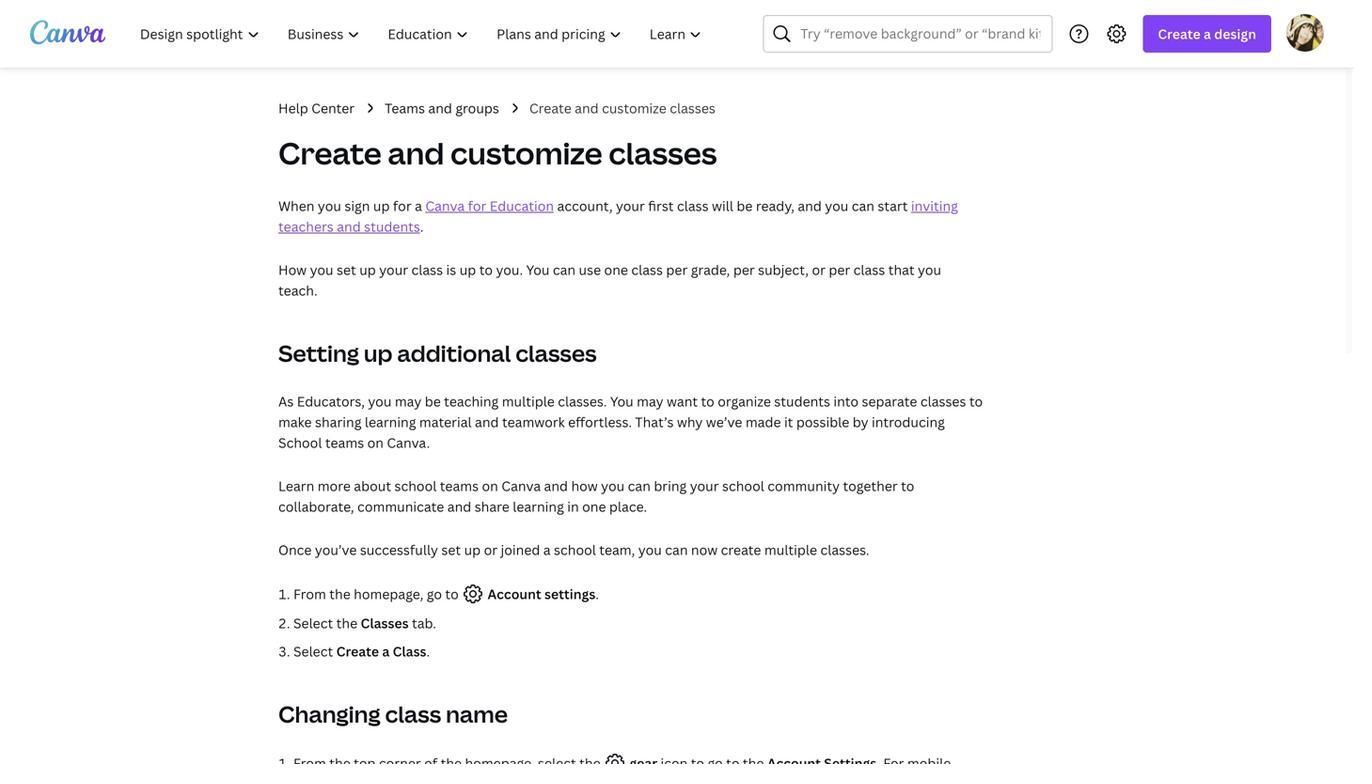 Task type: vqa. For each thing, say whether or not it's contained in the screenshot.
Tables
no



Task type: describe. For each thing, give the bounding box(es) containing it.
canva for education link
[[425, 197, 554, 215]]

3 per from the left
[[829, 261, 850, 279]]

now
[[691, 541, 718, 559]]

when you sign up for a canva for education account, your first class will be ready, and you can start
[[278, 197, 911, 215]]

want
[[667, 393, 698, 410]]

make
[[278, 413, 312, 431]]

create down select the classes tab.
[[336, 643, 379, 661]]

will
[[712, 197, 733, 215]]

create and customize classes link
[[529, 98, 715, 118]]

2 horizontal spatial school
[[722, 477, 764, 495]]

a right joined
[[543, 541, 551, 559]]

account
[[488, 585, 541, 603]]

canva.
[[387, 434, 430, 452]]

team,
[[599, 541, 635, 559]]

additional
[[397, 338, 511, 369]]

groups
[[455, 99, 499, 117]]

you inside as educators, you may be teaching multiple classes. you may want to organize students into separate classes to make sharing learning material and teamwork effortless. that's why we've made it possible by introducing school teams on canva.
[[610, 393, 634, 410]]

separate
[[862, 393, 917, 410]]

learning inside as educators, you may be teaching multiple classes. you may want to organize students into separate classes to make sharing learning material and teamwork effortless. that's why we've made it possible by introducing school teams on canva.
[[365, 413, 416, 431]]

into
[[834, 393, 859, 410]]

introducing
[[872, 413, 945, 431]]

select for select the
[[293, 615, 333, 632]]

class left will
[[677, 197, 709, 215]]

it
[[784, 413, 793, 431]]

learn
[[278, 477, 314, 495]]

canva for and
[[501, 477, 541, 495]]

students inside inviting teachers and students
[[364, 218, 420, 236]]

multiple inside as educators, you may be teaching multiple classes. you may want to organize students into separate classes to make sharing learning material and teamwork effortless. that's why we've made it possible by introducing school teams on canva.
[[502, 393, 555, 410]]

settings
[[544, 585, 596, 603]]

share
[[475, 498, 509, 516]]

center
[[311, 99, 355, 117]]

setting
[[278, 338, 359, 369]]

you inside how you set up your class is up to you. you can use one class per grade, per subject, or per class that you teach.
[[526, 261, 550, 279]]

teams and groups link
[[385, 98, 499, 118]]

1 horizontal spatial your
[[616, 197, 645, 215]]

is
[[446, 261, 456, 279]]

and inside inviting teachers and students
[[337, 218, 361, 236]]

classes
[[361, 615, 409, 632]]

how you set up your class is up to you. you can use one class per grade, per subject, or per class that you teach.
[[278, 261, 941, 300]]

first
[[648, 197, 674, 215]]

1 vertical spatial set
[[441, 541, 461, 559]]

teams inside as educators, you may be teaching multiple classes. you may want to organize students into separate classes to make sharing learning material and teamwork effortless. that's why we've made it possible by introducing school teams on canva.
[[325, 434, 364, 452]]

why
[[677, 413, 703, 431]]

set inside how you set up your class is up to you. you can use one class per grade, per subject, or per class that you teach.
[[337, 261, 356, 279]]

one inside how you set up your class is up to you. you can use one class per grade, per subject, or per class that you teach.
[[604, 261, 628, 279]]

class down class
[[385, 699, 441, 730]]

account settings
[[484, 585, 596, 603]]

help center link
[[278, 98, 355, 118]]

ready,
[[756, 197, 795, 215]]

create a design
[[1158, 25, 1256, 43]]

one inside learn more about school teams on canva and how you can bring your school community together to collaborate, communicate and share learning in one place.
[[582, 498, 606, 516]]

classes inside as educators, you may be teaching multiple classes. you may want to organize students into separate classes to make sharing learning material and teamwork effortless. that's why we've made it possible by introducing school teams on canva.
[[920, 393, 966, 410]]

setting up additional classes
[[278, 338, 597, 369]]

select create a class .
[[293, 643, 430, 661]]

how
[[278, 261, 307, 279]]

your inside how you set up your class is up to you. you can use one class per grade, per subject, or per class that you teach.
[[379, 261, 408, 279]]

from
[[293, 585, 326, 603]]

up down share on the left of the page
[[464, 541, 481, 559]]

school
[[278, 434, 322, 452]]

create right groups
[[529, 99, 571, 117]]

be inside as educators, you may be teaching multiple classes. you may want to organize students into separate classes to make sharing learning material and teamwork effortless. that's why we've made it possible by introducing school teams on canva.
[[425, 393, 441, 410]]

2 per from the left
[[733, 261, 755, 279]]

create
[[721, 541, 761, 559]]

about
[[354, 477, 391, 495]]

to right go on the bottom left of page
[[445, 585, 459, 603]]

inviting teachers and students link
[[278, 197, 958, 236]]

up right sign
[[373, 197, 390, 215]]

sharing
[[315, 413, 362, 431]]

class right use
[[631, 261, 663, 279]]

a right sign
[[415, 197, 422, 215]]

start
[[878, 197, 908, 215]]

to inside how you set up your class is up to you. you can use one class per grade, per subject, or per class that you teach.
[[479, 261, 493, 279]]

up right setting
[[364, 338, 393, 369]]

subject,
[[758, 261, 809, 279]]

together
[[843, 477, 898, 495]]

sign
[[344, 197, 370, 215]]

2 horizontal spatial .
[[596, 585, 599, 603]]

a inside dropdown button
[[1204, 25, 1211, 43]]

1 vertical spatial multiple
[[764, 541, 817, 559]]

you.
[[496, 261, 523, 279]]

in
[[567, 498, 579, 516]]

and inside as educators, you may be teaching multiple classes. you may want to organize students into separate classes to make sharing learning material and teamwork effortless. that's why we've made it possible by introducing school teams on canva.
[[475, 413, 499, 431]]

help center
[[278, 99, 355, 117]]

effortless.
[[568, 413, 632, 431]]

possible
[[796, 413, 849, 431]]

to inside learn more about school teams on canva and how you can bring your school community together to collaborate, communicate and share learning in one place.
[[901, 477, 914, 495]]

use
[[579, 261, 601, 279]]

name
[[446, 699, 508, 730]]

a left class
[[382, 643, 390, 661]]

learning inside learn more about school teams on canva and how you can bring your school community together to collaborate, communicate and share learning in one place.
[[513, 498, 564, 516]]

as
[[278, 393, 294, 410]]

can left start
[[852, 197, 875, 215]]

successfully
[[360, 541, 438, 559]]

0 horizontal spatial or
[[484, 541, 498, 559]]

you've
[[315, 541, 357, 559]]

teams and groups
[[385, 99, 499, 117]]

1 for from the left
[[393, 197, 412, 215]]

class left that
[[854, 261, 885, 279]]

create down center
[[278, 133, 382, 173]]

help
[[278, 99, 308, 117]]

0 vertical spatial create and customize classes
[[529, 99, 715, 117]]

can left now
[[665, 541, 688, 559]]

to right want
[[701, 393, 714, 410]]

bring
[[654, 477, 687, 495]]

1 vertical spatial customize
[[450, 133, 602, 173]]

once
[[278, 541, 312, 559]]



Task type: locate. For each thing, give the bounding box(es) containing it.
1 vertical spatial be
[[425, 393, 441, 410]]

1 horizontal spatial multiple
[[764, 541, 817, 559]]

1 vertical spatial or
[[484, 541, 498, 559]]

school left the community at the bottom right
[[722, 477, 764, 495]]

more
[[318, 477, 351, 495]]

0 horizontal spatial per
[[666, 261, 688, 279]]

0 vertical spatial your
[[616, 197, 645, 215]]

may up canva.
[[395, 393, 422, 410]]

that
[[888, 261, 915, 279]]

0 vertical spatial teams
[[325, 434, 364, 452]]

1 horizontal spatial students
[[774, 393, 830, 410]]

teaching
[[444, 393, 499, 410]]

0 vertical spatial the
[[329, 585, 351, 603]]

0 horizontal spatial for
[[393, 197, 412, 215]]

to right together
[[901, 477, 914, 495]]

0 horizontal spatial your
[[379, 261, 408, 279]]

set
[[337, 261, 356, 279], [441, 541, 461, 559]]

1 select from the top
[[293, 615, 333, 632]]

1 horizontal spatial you
[[610, 393, 634, 410]]

class
[[677, 197, 709, 215], [411, 261, 443, 279], [631, 261, 663, 279], [854, 261, 885, 279], [385, 699, 441, 730]]

0 horizontal spatial canva
[[425, 197, 465, 215]]

a left the design
[[1204, 25, 1211, 43]]

community
[[768, 477, 840, 495]]

0 vertical spatial set
[[337, 261, 356, 279]]

school left team,
[[554, 541, 596, 559]]

to
[[479, 261, 493, 279], [701, 393, 714, 410], [969, 393, 983, 410], [901, 477, 914, 495], [445, 585, 459, 603]]

0 horizontal spatial on
[[367, 434, 384, 452]]

how
[[571, 477, 598, 495]]

the up select create a class .
[[336, 615, 357, 632]]

the for from
[[329, 585, 351, 603]]

up down sign
[[359, 261, 376, 279]]

from the homepage, go to
[[293, 585, 462, 603]]

0 horizontal spatial teams
[[325, 434, 364, 452]]

0 horizontal spatial classes.
[[558, 393, 607, 410]]

1 horizontal spatial per
[[733, 261, 755, 279]]

1 horizontal spatial learning
[[513, 498, 564, 516]]

0 horizontal spatial may
[[395, 393, 422, 410]]

or inside how you set up your class is up to you. you can use one class per grade, per subject, or per class that you teach.
[[812, 261, 826, 279]]

1 horizontal spatial .
[[426, 643, 430, 661]]

0 vertical spatial select
[[293, 615, 333, 632]]

and
[[428, 99, 452, 117], [575, 99, 599, 117], [388, 133, 444, 173], [798, 197, 822, 215], [337, 218, 361, 236], [475, 413, 499, 431], [544, 477, 568, 495], [447, 498, 471, 516]]

your
[[616, 197, 645, 215], [379, 261, 408, 279], [690, 477, 719, 495]]

0 horizontal spatial be
[[425, 393, 441, 410]]

classes. up "effortless."
[[558, 393, 607, 410]]

the right from
[[329, 585, 351, 603]]

teams inside learn more about school teams on canva and how you can bring your school community together to collaborate, communicate and share learning in one place.
[[440, 477, 479, 495]]

0 vertical spatial or
[[812, 261, 826, 279]]

customize
[[602, 99, 667, 117], [450, 133, 602, 173]]

select the classes tab.
[[293, 615, 436, 632]]

1 vertical spatial the
[[336, 615, 357, 632]]

changing class name
[[278, 699, 508, 730]]

teams
[[385, 99, 425, 117]]

0 horizontal spatial you
[[526, 261, 550, 279]]

0 horizontal spatial .
[[420, 218, 423, 236]]

multiple up teamwork
[[502, 393, 555, 410]]

select
[[293, 615, 333, 632], [293, 643, 333, 661]]

you left start
[[825, 197, 848, 215]]

2 vertical spatial .
[[426, 643, 430, 661]]

.
[[420, 218, 423, 236], [596, 585, 599, 603], [426, 643, 430, 661]]

you
[[318, 197, 341, 215], [825, 197, 848, 215], [310, 261, 333, 279], [918, 261, 941, 279], [368, 393, 392, 410], [601, 477, 625, 495], [638, 541, 662, 559]]

1 per from the left
[[666, 261, 688, 279]]

0 vertical spatial one
[[604, 261, 628, 279]]

canva up is
[[425, 197, 465, 215]]

1 vertical spatial create and customize classes
[[278, 133, 717, 173]]

2 select from the top
[[293, 643, 333, 661]]

set right how
[[337, 261, 356, 279]]

place.
[[609, 498, 647, 516]]

1 vertical spatial students
[[774, 393, 830, 410]]

per left grade,
[[666, 261, 688, 279]]

go
[[427, 585, 442, 603]]

create left the design
[[1158, 25, 1201, 43]]

or
[[812, 261, 826, 279], [484, 541, 498, 559]]

you up place.
[[601, 477, 625, 495]]

canva up share on the left of the page
[[501, 477, 541, 495]]

or right subject,
[[812, 261, 826, 279]]

you right how
[[310, 261, 333, 279]]

your left first
[[616, 197, 645, 215]]

classes.
[[558, 393, 607, 410], [820, 541, 869, 559]]

can up place.
[[628, 477, 651, 495]]

grade,
[[691, 261, 730, 279]]

classes
[[670, 99, 715, 117], [609, 133, 717, 173], [516, 338, 597, 369], [920, 393, 966, 410]]

1 vertical spatial on
[[482, 477, 498, 495]]

be up material
[[425, 393, 441, 410]]

by
[[853, 413, 868, 431]]

1 horizontal spatial or
[[812, 261, 826, 279]]

to left you. at left
[[479, 261, 493, 279]]

may up that's at bottom left
[[637, 393, 663, 410]]

0 vertical spatial canva
[[425, 197, 465, 215]]

canva inside learn more about school teams on canva and how you can bring your school community together to collaborate, communicate and share learning in one place.
[[501, 477, 541, 495]]

0 horizontal spatial set
[[337, 261, 356, 279]]

learning up canva.
[[365, 413, 416, 431]]

school up communicate
[[394, 477, 437, 495]]

1 vertical spatial classes.
[[820, 541, 869, 559]]

1 horizontal spatial classes.
[[820, 541, 869, 559]]

you inside learn more about school teams on canva and how you can bring your school community together to collaborate, communicate and share learning in one place.
[[601, 477, 625, 495]]

per right grade,
[[733, 261, 755, 279]]

students down sign
[[364, 218, 420, 236]]

teams
[[325, 434, 364, 452], [440, 477, 479, 495]]

one right use
[[604, 261, 628, 279]]

be right will
[[737, 197, 753, 215]]

0 vertical spatial learning
[[365, 413, 416, 431]]

per right subject,
[[829, 261, 850, 279]]

2 horizontal spatial per
[[829, 261, 850, 279]]

0 horizontal spatial multiple
[[502, 393, 555, 410]]

on up share on the left of the page
[[482, 477, 498, 495]]

you up "effortless."
[[610, 393, 634, 410]]

1 horizontal spatial on
[[482, 477, 498, 495]]

stephanie aranda image
[[1286, 14, 1324, 51]]

can left use
[[553, 261, 576, 279]]

education
[[490, 197, 554, 215]]

top level navigation element
[[128, 15, 718, 53]]

1 vertical spatial teams
[[440, 477, 479, 495]]

one
[[604, 261, 628, 279], [582, 498, 606, 516]]

0 horizontal spatial students
[[364, 218, 420, 236]]

per
[[666, 261, 688, 279], [733, 261, 755, 279], [829, 261, 850, 279]]

you right educators,
[[368, 393, 392, 410]]

when
[[278, 197, 315, 215]]

be
[[737, 197, 753, 215], [425, 393, 441, 410]]

teamwork
[[502, 413, 565, 431]]

joined
[[501, 541, 540, 559]]

on inside as educators, you may be teaching multiple classes. you may want to organize students into separate classes to make sharing learning material and teamwork effortless. that's why we've made it possible by introducing school teams on canva.
[[367, 434, 384, 452]]

your left is
[[379, 261, 408, 279]]

0 vertical spatial be
[[737, 197, 753, 215]]

up right is
[[460, 261, 476, 279]]

2 horizontal spatial your
[[690, 477, 719, 495]]

communicate
[[357, 498, 444, 516]]

or left joined
[[484, 541, 498, 559]]

up
[[373, 197, 390, 215], [359, 261, 376, 279], [460, 261, 476, 279], [364, 338, 393, 369], [464, 541, 481, 559]]

as educators, you may be teaching multiple classes. you may want to organize students into separate classes to make sharing learning material and teamwork effortless. that's why we've made it possible by introducing school teams on canva.
[[278, 393, 983, 452]]

inviting teachers and students
[[278, 197, 958, 236]]

classes. down together
[[820, 541, 869, 559]]

create inside dropdown button
[[1158, 25, 1201, 43]]

on inside learn more about school teams on canva and how you can bring your school community together to collaborate, communicate and share learning in one place.
[[482, 477, 498, 495]]

select for select
[[293, 643, 333, 661]]

inviting
[[911, 197, 958, 215]]

class left is
[[411, 261, 443, 279]]

learning
[[365, 413, 416, 431], [513, 498, 564, 516]]

you right that
[[918, 261, 941, 279]]

your right bring
[[690, 477, 719, 495]]

that's
[[635, 413, 674, 431]]

2 for from the left
[[468, 197, 486, 215]]

1 vertical spatial .
[[596, 585, 599, 603]]

may
[[395, 393, 422, 410], [637, 393, 663, 410]]

can
[[852, 197, 875, 215], [553, 261, 576, 279], [628, 477, 651, 495], [665, 541, 688, 559]]

changing
[[278, 699, 380, 730]]

classes. inside as educators, you may be teaching multiple classes. you may want to organize students into separate classes to make sharing learning material and teamwork effortless. that's why we've made it possible by introducing school teams on canva.
[[558, 393, 607, 410]]

1 horizontal spatial school
[[554, 541, 596, 559]]

you
[[526, 261, 550, 279], [610, 393, 634, 410]]

1 horizontal spatial set
[[441, 541, 461, 559]]

0 vertical spatial on
[[367, 434, 384, 452]]

0 vertical spatial .
[[420, 218, 423, 236]]

you inside as educators, you may be teaching multiple classes. you may want to organize students into separate classes to make sharing learning material and teamwork effortless. that's why we've made it possible by introducing school teams on canva.
[[368, 393, 392, 410]]

0 vertical spatial students
[[364, 218, 420, 236]]

teams up share on the left of the page
[[440, 477, 479, 495]]

we've
[[706, 413, 742, 431]]

1 vertical spatial you
[[610, 393, 634, 410]]

teach.
[[278, 282, 317, 300]]

for left education
[[468, 197, 486, 215]]

one right in
[[582, 498, 606, 516]]

your inside learn more about school teams on canva and how you can bring your school community together to collaborate, communicate and share learning in one place.
[[690, 477, 719, 495]]

a
[[1204, 25, 1211, 43], [415, 197, 422, 215], [543, 541, 551, 559], [382, 643, 390, 661]]

1 horizontal spatial teams
[[440, 477, 479, 495]]

can inside how you set up your class is up to you. you can use one class per grade, per subject, or per class that you teach.
[[553, 261, 576, 279]]

homepage,
[[354, 585, 423, 603]]

0 horizontal spatial school
[[394, 477, 437, 495]]

1 horizontal spatial canva
[[501, 477, 541, 495]]

once you've successfully set up or joined a school team, you can now create multiple classes.
[[278, 541, 869, 559]]

create a design button
[[1143, 15, 1271, 53]]

you right team,
[[638, 541, 662, 559]]

learning left in
[[513, 498, 564, 516]]

design
[[1214, 25, 1256, 43]]

students
[[364, 218, 420, 236], [774, 393, 830, 410]]

create
[[1158, 25, 1201, 43], [529, 99, 571, 117], [278, 133, 382, 173], [336, 643, 379, 661]]

1 vertical spatial your
[[379, 261, 408, 279]]

1 may from the left
[[395, 393, 422, 410]]

made
[[746, 413, 781, 431]]

can inside learn more about school teams on canva and how you can bring your school community together to collaborate, communicate and share learning in one place.
[[628, 477, 651, 495]]

canva for for
[[425, 197, 465, 215]]

1 vertical spatial select
[[293, 643, 333, 661]]

you left sign
[[318, 197, 341, 215]]

for
[[393, 197, 412, 215], [468, 197, 486, 215]]

tab.
[[412, 615, 436, 632]]

1 vertical spatial one
[[582, 498, 606, 516]]

students inside as educators, you may be teaching multiple classes. you may want to organize students into separate classes to make sharing learning material and teamwork effortless. that's why we've made it possible by introducing school teams on canva.
[[774, 393, 830, 410]]

teachers
[[278, 218, 334, 236]]

2 vertical spatial your
[[690, 477, 719, 495]]

0 vertical spatial classes.
[[558, 393, 607, 410]]

to right "separate"
[[969, 393, 983, 410]]

the for select
[[336, 615, 357, 632]]

teams down sharing
[[325, 434, 364, 452]]

you right you. at left
[[526, 261, 550, 279]]

students up it
[[774, 393, 830, 410]]

collaborate,
[[278, 498, 354, 516]]

1 horizontal spatial be
[[737, 197, 753, 215]]

account,
[[557, 197, 613, 215]]

1 vertical spatial learning
[[513, 498, 564, 516]]

for right sign
[[393, 197, 412, 215]]

material
[[419, 413, 472, 431]]

educators,
[[297, 393, 365, 410]]

1 horizontal spatial may
[[637, 393, 663, 410]]

2 may from the left
[[637, 393, 663, 410]]

Try "remove background" or "brand kit" search field
[[801, 16, 1040, 52]]

school
[[394, 477, 437, 495], [722, 477, 764, 495], [554, 541, 596, 559]]

set up go on the bottom left of page
[[441, 541, 461, 559]]

multiple right the create at the bottom right of page
[[764, 541, 817, 559]]

0 vertical spatial multiple
[[502, 393, 555, 410]]

on left canva.
[[367, 434, 384, 452]]

class
[[393, 643, 426, 661]]

1 vertical spatial canva
[[501, 477, 541, 495]]

0 vertical spatial you
[[526, 261, 550, 279]]

learn more about school teams on canva and how you can bring your school community together to collaborate, communicate and share learning in one place.
[[278, 477, 914, 516]]

organize
[[718, 393, 771, 410]]

0 horizontal spatial learning
[[365, 413, 416, 431]]

1 horizontal spatial for
[[468, 197, 486, 215]]

0 vertical spatial customize
[[602, 99, 667, 117]]



